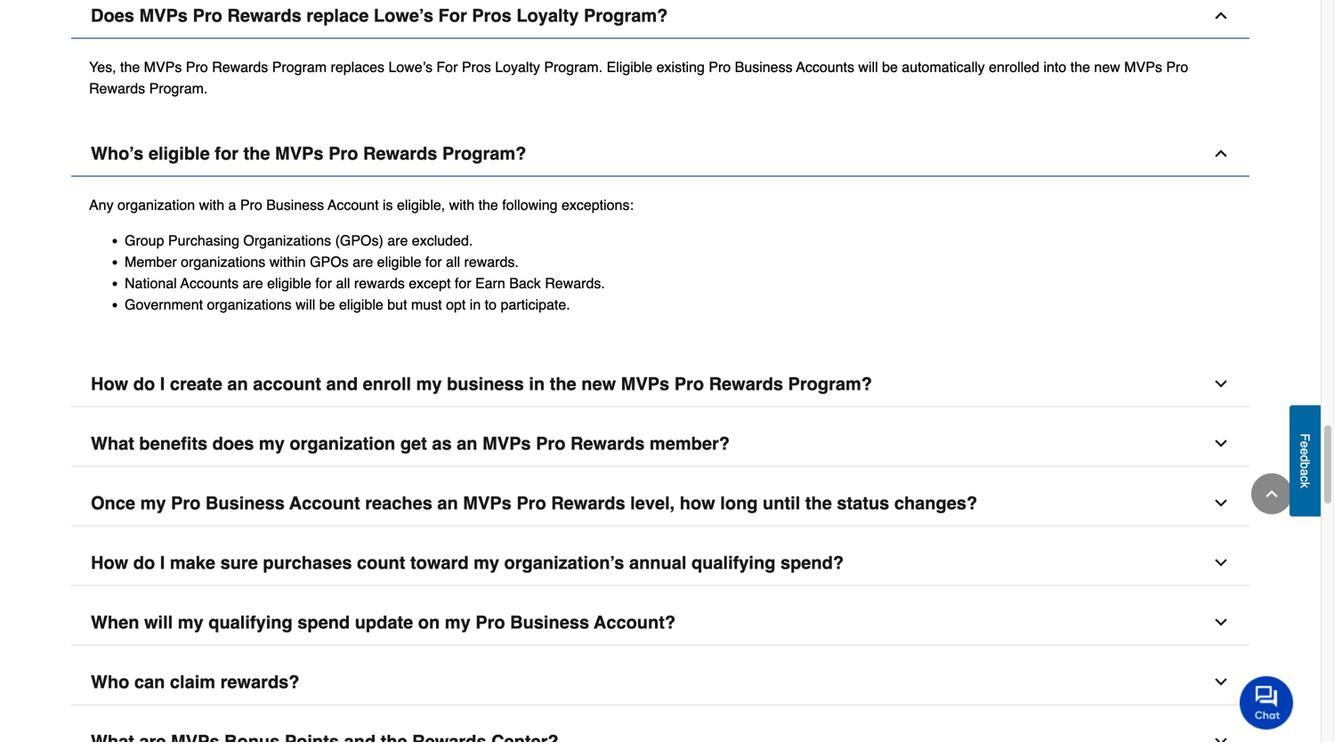 Task type: locate. For each thing, give the bounding box(es) containing it.
create
[[170, 374, 222, 394]]

chevron down image
[[1212, 375, 1230, 393], [1212, 435, 1230, 452], [1212, 494, 1230, 512]]

1 chevron down image from the top
[[1212, 375, 1230, 393]]

once
[[91, 493, 135, 513]]

in inside the how do i create an account and enroll my business in the new mvps pro rewards program? button
[[529, 374, 545, 394]]

an
[[227, 374, 248, 394], [457, 433, 478, 454], [437, 493, 458, 513]]

qualifying down long
[[692, 552, 776, 573]]

1 vertical spatial organization
[[290, 433, 395, 454]]

will
[[858, 59, 878, 75], [296, 296, 315, 313], [144, 612, 173, 633]]

business inside yes, the mvps pro rewards program replaces lowe's for pros loyalty program. eligible existing pro business accounts will be automatically enrolled into the new mvps pro rewards program.
[[735, 59, 793, 75]]

scroll to top element
[[1251, 474, 1292, 514]]

participate.
[[501, 296, 570, 313]]

2 vertical spatial are
[[243, 275, 263, 291]]

1 vertical spatial chevron down image
[[1212, 435, 1230, 452]]

an right create
[[227, 374, 248, 394]]

1 horizontal spatial chevron up image
[[1263, 485, 1281, 503]]

organizations down purchasing
[[181, 253, 265, 270]]

0 vertical spatial in
[[470, 296, 481, 313]]

in right business
[[529, 374, 545, 394]]

an right reaches
[[437, 493, 458, 513]]

sure
[[220, 552, 258, 573]]

1 vertical spatial loyalty
[[495, 59, 540, 75]]

1 vertical spatial a
[[1298, 469, 1312, 476]]

loyalty
[[517, 5, 579, 26], [495, 59, 540, 75]]

organization up group
[[118, 196, 195, 213]]

my right does
[[259, 433, 285, 454]]

rewards up the level,
[[571, 433, 645, 454]]

for
[[215, 143, 238, 164], [425, 253, 442, 270], [315, 275, 332, 291], [455, 275, 471, 291]]

be inside yes, the mvps pro rewards program replaces lowe's for pros loyalty program. eligible existing pro business accounts will be automatically enrolled into the new mvps pro rewards program.
[[882, 59, 898, 75]]

1 vertical spatial in
[[529, 374, 545, 394]]

an inside button
[[437, 493, 458, 513]]

rewards up the member?
[[709, 374, 783, 394]]

1 vertical spatial an
[[457, 433, 478, 454]]

toward
[[410, 552, 469, 573]]

the
[[120, 59, 140, 75], [1071, 59, 1090, 75], [243, 143, 270, 164], [478, 196, 498, 213], [550, 374, 576, 394], [805, 493, 832, 513]]

1 horizontal spatial program.
[[544, 59, 603, 75]]

mvps down business
[[482, 433, 531, 454]]

existing
[[657, 59, 705, 75]]

2 vertical spatial an
[[437, 493, 458, 513]]

are down (gpos)
[[353, 253, 373, 270]]

mvps up how do i make sure purchases count toward my organization's annual qualifying spend?
[[463, 493, 512, 513]]

rewards up program
[[227, 5, 302, 26]]

mvps up what benefits does my organization get as an mvps pro rewards member? 'button'
[[621, 374, 669, 394]]

accounts inside group purchasing organizations (gpos) are excluded. member organizations within gpos are eligible for all rewards. national accounts are eligible for all rewards except for earn back rewards. government organizations will be eligible but must opt in to participate.
[[180, 275, 239, 291]]

what benefits does my organization get as an mvps pro rewards member? button
[[71, 421, 1250, 467]]

program?
[[584, 5, 668, 26], [442, 143, 526, 164], [788, 374, 872, 394]]

will left automatically
[[858, 59, 878, 75]]

in left to
[[470, 296, 481, 313]]

for inside button
[[215, 143, 238, 164]]

e up d
[[1298, 441, 1312, 448]]

1 horizontal spatial with
[[449, 196, 475, 213]]

1 e from the top
[[1298, 441, 1312, 448]]

1 horizontal spatial program?
[[584, 5, 668, 26]]

1 vertical spatial program?
[[442, 143, 526, 164]]

how
[[680, 493, 715, 513]]

once my pro business account reaches an mvps pro rewards level, how long until the status changes? button
[[71, 481, 1250, 526]]

with up excluded.
[[449, 196, 475, 213]]

rewards?
[[220, 672, 300, 692]]

lowe's
[[374, 5, 433, 26], [388, 59, 433, 75]]

1 chevron down image from the top
[[1212, 554, 1230, 572]]

loyalty inside yes, the mvps pro rewards program replaces lowe's for pros loyalty program. eligible existing pro business accounts will be automatically enrolled into the new mvps pro rewards program.
[[495, 59, 540, 75]]

0 horizontal spatial accounts
[[180, 275, 239, 291]]

all down excluded.
[[446, 253, 460, 270]]

1 vertical spatial all
[[336, 275, 350, 291]]

do
[[133, 374, 155, 394], [133, 552, 155, 573]]

program? inside the how do i create an account and enroll my business in the new mvps pro rewards program? button
[[788, 374, 872, 394]]

1 i from the top
[[160, 374, 165, 394]]

to
[[485, 296, 497, 313]]

my down make
[[178, 612, 204, 633]]

1 vertical spatial lowe's
[[388, 59, 433, 75]]

eligible inside button
[[148, 143, 210, 164]]

2 chevron down image from the top
[[1212, 435, 1230, 452]]

chevron up image
[[1212, 144, 1230, 162]]

0 vertical spatial be
[[882, 59, 898, 75]]

do inside how do i make sure purchases count toward my organization's annual qualifying spend? button
[[133, 552, 155, 573]]

new up what benefits does my organization get as an mvps pro rewards member? 'button'
[[581, 374, 616, 394]]

0 vertical spatial accounts
[[796, 59, 854, 75]]

0 vertical spatial an
[[227, 374, 248, 394]]

does mvps pro rewards replace lowe's for pros loyalty program? button
[[71, 0, 1250, 38]]

0 horizontal spatial be
[[319, 296, 335, 313]]

2 i from the top
[[160, 552, 165, 573]]

chat invite button image
[[1240, 676, 1294, 730]]

my inside 'button'
[[259, 433, 285, 454]]

chevron up image inside scroll to top element
[[1263, 485, 1281, 503]]

is
[[383, 196, 393, 213]]

my right once
[[140, 493, 166, 513]]

for inside yes, the mvps pro rewards program replaces lowe's for pros loyalty program. eligible existing pro business accounts will be automatically enrolled into the new mvps pro rewards program.
[[436, 59, 458, 75]]

benefits
[[139, 433, 207, 454]]

opt
[[446, 296, 466, 313]]

be inside group purchasing organizations (gpos) are excluded. member organizations within gpos are eligible for all rewards. national accounts are eligible for all rewards except for earn back rewards. government organizations will be eligible but must opt in to participate.
[[319, 296, 335, 313]]

1 vertical spatial are
[[353, 253, 373, 270]]

organization inside 'button'
[[290, 433, 395, 454]]

i left make
[[160, 552, 165, 573]]

once my pro business account reaches an mvps pro rewards level, how long until the status changes?
[[91, 493, 977, 513]]

0 vertical spatial for
[[438, 5, 467, 26]]

organizations down within
[[207, 296, 292, 313]]

2 vertical spatial chevron down image
[[1212, 494, 1230, 512]]

1 horizontal spatial are
[[353, 253, 373, 270]]

eligible down rewards
[[339, 296, 383, 313]]

2 vertical spatial will
[[144, 612, 173, 633]]

purchasing
[[168, 232, 239, 249]]

0 vertical spatial will
[[858, 59, 878, 75]]

be down gpos
[[319, 296, 335, 313]]

0 vertical spatial new
[[1094, 59, 1120, 75]]

1 horizontal spatial accounts
[[796, 59, 854, 75]]

1 horizontal spatial organization
[[290, 433, 395, 454]]

1 horizontal spatial a
[[1298, 469, 1312, 476]]

are
[[387, 232, 408, 249], [353, 253, 373, 270], [243, 275, 263, 291]]

my right on
[[445, 612, 471, 633]]

business inside button
[[510, 612, 589, 633]]

i inside button
[[160, 552, 165, 573]]

rewards down yes,
[[89, 80, 145, 96]]

enroll
[[363, 374, 411, 394]]

will right when
[[144, 612, 173, 633]]

i for make
[[160, 552, 165, 573]]

my inside button
[[474, 552, 499, 573]]

1 vertical spatial be
[[319, 296, 335, 313]]

1 vertical spatial qualifying
[[208, 612, 293, 633]]

chevron down image inside who can claim rewards? button
[[1212, 673, 1230, 691]]

1 horizontal spatial qualifying
[[692, 552, 776, 573]]

chevron down image
[[1212, 554, 1230, 572], [1212, 613, 1230, 631], [1212, 673, 1230, 691], [1212, 733, 1230, 742]]

1 vertical spatial for
[[436, 59, 458, 75]]

0 horizontal spatial with
[[199, 196, 224, 213]]

1 vertical spatial how
[[91, 552, 128, 573]]

rewards up the organization's
[[551, 493, 625, 513]]

all down gpos
[[336, 275, 350, 291]]

business right existing
[[735, 59, 793, 75]]

2 horizontal spatial program?
[[788, 374, 872, 394]]

lowe's inside yes, the mvps pro rewards program replaces lowe's for pros loyalty program. eligible existing pro business accounts will be automatically enrolled into the new mvps pro rewards program.
[[388, 59, 433, 75]]

following
[[502, 196, 558, 213]]

be left automatically
[[882, 59, 898, 75]]

0 vertical spatial loyalty
[[517, 5, 579, 26]]

are down "organizations"
[[243, 275, 263, 291]]

chevron down image inside 'when will my qualifying spend update on my pro business account?' button
[[1212, 613, 1230, 631]]

i left create
[[160, 374, 165, 394]]

qualifying
[[692, 552, 776, 573], [208, 612, 293, 633]]

how inside button
[[91, 552, 128, 573]]

3 chevron down image from the top
[[1212, 494, 1230, 512]]

0 vertical spatial how
[[91, 374, 128, 394]]

except
[[409, 275, 451, 291]]

0 vertical spatial are
[[387, 232, 408, 249]]

does
[[212, 433, 254, 454]]

0 horizontal spatial chevron up image
[[1212, 6, 1230, 24]]

how up what
[[91, 374, 128, 394]]

how
[[91, 374, 128, 394], [91, 552, 128, 573]]

1 vertical spatial will
[[296, 296, 315, 313]]

are down is
[[387, 232, 408, 249]]

national
[[125, 275, 177, 291]]

accounts
[[796, 59, 854, 75], [180, 275, 239, 291]]

0 vertical spatial i
[[160, 374, 165, 394]]

business down the organization's
[[510, 612, 589, 633]]

eligible down within
[[267, 275, 311, 291]]

1 vertical spatial new
[[581, 374, 616, 394]]

do left create
[[133, 374, 155, 394]]

0 horizontal spatial new
[[581, 374, 616, 394]]

0 vertical spatial pros
[[472, 5, 512, 26]]

how do i create an account and enroll my business in the new mvps pro rewards program? button
[[71, 362, 1250, 407]]

mvps right does
[[139, 5, 188, 26]]

1 vertical spatial do
[[133, 552, 155, 573]]

lowe's right replaces
[[388, 59, 433, 75]]

until
[[763, 493, 800, 513]]

2 vertical spatial program?
[[788, 374, 872, 394]]

spend
[[297, 612, 350, 633]]

1 vertical spatial account
[[289, 493, 360, 513]]

do inside the how do i create an account and enroll my business in the new mvps pro rewards program? button
[[133, 374, 155, 394]]

lowe's right replace
[[374, 5, 433, 26]]

1 vertical spatial accounts
[[180, 275, 239, 291]]

eligible right who's at the top of the page
[[148, 143, 210, 164]]

0 horizontal spatial qualifying
[[208, 612, 293, 633]]

business up "sure"
[[206, 493, 285, 513]]

c
[[1298, 476, 1312, 482]]

program? inside the who's eligible for the mvps pro rewards program? button
[[442, 143, 526, 164]]

accounts inside yes, the mvps pro rewards program replaces lowe's for pros loyalty program. eligible existing pro business accounts will be automatically enrolled into the new mvps pro rewards program.
[[796, 59, 854, 75]]

replaces
[[331, 59, 384, 75]]

1 horizontal spatial will
[[296, 296, 315, 313]]

qualifying inside 'when will my qualifying spend update on my pro business account?' button
[[208, 612, 293, 633]]

rewards inside 'button'
[[571, 433, 645, 454]]

claim
[[170, 672, 215, 692]]

do left make
[[133, 552, 155, 573]]

pros inside button
[[472, 5, 512, 26]]

pros inside yes, the mvps pro rewards program replaces lowe's for pros loyalty program. eligible existing pro business accounts will be automatically enrolled into the new mvps pro rewards program.
[[462, 59, 491, 75]]

will down within
[[296, 296, 315, 313]]

spend?
[[781, 552, 844, 573]]

account up purchases
[[289, 493, 360, 513]]

new right the into
[[1094, 59, 1120, 75]]

excluded.
[[412, 232, 473, 249]]

but
[[387, 296, 407, 313]]

be
[[882, 59, 898, 75], [319, 296, 335, 313]]

1 vertical spatial chevron up image
[[1263, 485, 1281, 503]]

how inside button
[[91, 374, 128, 394]]

account left is
[[328, 196, 379, 213]]

does mvps pro rewards replace lowe's for pros loyalty program?
[[91, 5, 668, 26]]

(gpos)
[[335, 232, 383, 249]]

1 how from the top
[[91, 374, 128, 394]]

eligible
[[148, 143, 210, 164], [377, 253, 421, 270], [267, 275, 311, 291], [339, 296, 383, 313]]

2 do from the top
[[133, 552, 155, 573]]

0 vertical spatial chevron up image
[[1212, 6, 1230, 24]]

e up b at the right of page
[[1298, 448, 1312, 455]]

2 chevron down image from the top
[[1212, 613, 1230, 631]]

0 vertical spatial all
[[446, 253, 460, 270]]

0 vertical spatial a
[[228, 196, 236, 213]]

0 vertical spatial do
[[133, 374, 155, 394]]

i
[[160, 374, 165, 394], [160, 552, 165, 573]]

0 vertical spatial program?
[[584, 5, 668, 26]]

1 horizontal spatial be
[[882, 59, 898, 75]]

loyalty inside does mvps pro rewards replace lowe's for pros loyalty program? button
[[517, 5, 579, 26]]

0 horizontal spatial program?
[[442, 143, 526, 164]]

when will my qualifying spend update on my pro business account?
[[91, 612, 676, 633]]

2 how from the top
[[91, 552, 128, 573]]

1 vertical spatial program.
[[149, 80, 208, 96]]

rewards.
[[545, 275, 605, 291]]

exceptions:
[[562, 196, 634, 213]]

organization down and
[[290, 433, 395, 454]]

0 horizontal spatial are
[[243, 275, 263, 291]]

chevron up image
[[1212, 6, 1230, 24], [1263, 485, 1281, 503]]

chevron down image inside how do i make sure purchases count toward my organization's annual qualifying spend? button
[[1212, 554, 1230, 572]]

business inside button
[[206, 493, 285, 513]]

0 vertical spatial lowe's
[[374, 5, 433, 26]]

chevron down image inside the how do i create an account and enroll my business in the new mvps pro rewards program? button
[[1212, 375, 1230, 393]]

chevron down image for changes?
[[1212, 494, 1230, 512]]

0 horizontal spatial in
[[470, 296, 481, 313]]

enrolled
[[989, 59, 1040, 75]]

a
[[228, 196, 236, 213], [1298, 469, 1312, 476]]

my right toward
[[474, 552, 499, 573]]

chevron up image inside does mvps pro rewards replace lowe's for pros loyalty program? button
[[1212, 6, 1230, 24]]

1 vertical spatial pros
[[462, 59, 491, 75]]

with
[[199, 196, 224, 213], [449, 196, 475, 213]]

0 vertical spatial qualifying
[[692, 552, 776, 573]]

0 horizontal spatial organization
[[118, 196, 195, 213]]

1 horizontal spatial new
[[1094, 59, 1120, 75]]

3 chevron down image from the top
[[1212, 673, 1230, 691]]

2 horizontal spatial will
[[858, 59, 878, 75]]

chevron down image inside once my pro business account reaches an mvps pro rewards level, how long until the status changes? button
[[1212, 494, 1230, 512]]

pros
[[472, 5, 512, 26], [462, 59, 491, 75]]

an right as
[[457, 433, 478, 454]]

must
[[411, 296, 442, 313]]

a up purchasing
[[228, 196, 236, 213]]

program
[[272, 59, 327, 75]]

1 horizontal spatial in
[[529, 374, 545, 394]]

a up k
[[1298, 469, 1312, 476]]

a inside button
[[1298, 469, 1312, 476]]

an inside button
[[227, 374, 248, 394]]

how down once
[[91, 552, 128, 573]]

qualifying up rewards?
[[208, 612, 293, 633]]

with up purchasing
[[199, 196, 224, 213]]

when
[[91, 612, 139, 633]]

0 horizontal spatial will
[[144, 612, 173, 633]]

organization
[[118, 196, 195, 213], [290, 433, 395, 454]]

status
[[837, 493, 889, 513]]

e
[[1298, 441, 1312, 448], [1298, 448, 1312, 455]]

lowe's inside button
[[374, 5, 433, 26]]

0 vertical spatial chevron down image
[[1212, 375, 1230, 393]]

2 horizontal spatial are
[[387, 232, 408, 249]]

i inside button
[[160, 374, 165, 394]]

purchases
[[263, 552, 352, 573]]

what benefits does my organization get as an mvps pro rewards member?
[[91, 433, 730, 454]]

back
[[509, 275, 541, 291]]

rewards
[[227, 5, 302, 26], [212, 59, 268, 75], [89, 80, 145, 96], [363, 143, 437, 164], [709, 374, 783, 394], [571, 433, 645, 454], [551, 493, 625, 513]]

1 do from the top
[[133, 374, 155, 394]]

an inside 'button'
[[457, 433, 478, 454]]

1 vertical spatial i
[[160, 552, 165, 573]]

account inside button
[[289, 493, 360, 513]]



Task type: vqa. For each thing, say whether or not it's contained in the screenshot.
the topmost new
yes



Task type: describe. For each thing, give the bounding box(es) containing it.
rewards left program
[[212, 59, 268, 75]]

gpos
[[310, 253, 349, 270]]

who's eligible for the mvps pro rewards program? button
[[71, 131, 1250, 176]]

mvps inside 'button'
[[482, 433, 531, 454]]

mvps right the into
[[1124, 59, 1162, 75]]

member
[[125, 253, 177, 270]]

account
[[253, 374, 321, 394]]

my right enroll
[[416, 374, 442, 394]]

in inside group purchasing organizations (gpos) are excluded. member organizations within gpos are eligible for all rewards. national accounts are eligible for all rewards except for earn back rewards. government organizations will be eligible but must opt in to participate.
[[470, 296, 481, 313]]

i for create
[[160, 374, 165, 394]]

what
[[91, 433, 134, 454]]

eligible,
[[397, 196, 445, 213]]

4 chevron down image from the top
[[1212, 733, 1230, 742]]

mvps right yes,
[[144, 59, 182, 75]]

do for create
[[133, 374, 155, 394]]

f
[[1298, 434, 1312, 441]]

do for make
[[133, 552, 155, 573]]

k
[[1298, 482, 1312, 488]]

chevron down image inside what benefits does my organization get as an mvps pro rewards member? 'button'
[[1212, 435, 1230, 452]]

make
[[170, 552, 215, 573]]

new inside yes, the mvps pro rewards program replaces lowe's for pros loyalty program. eligible existing pro business accounts will be automatically enrolled into the new mvps pro rewards program.
[[1094, 59, 1120, 75]]

f e e d b a c k button
[[1290, 405, 1321, 517]]

rewards.
[[464, 253, 519, 270]]

who's eligible for the mvps pro rewards program?
[[91, 143, 526, 164]]

0 horizontal spatial all
[[336, 275, 350, 291]]

does
[[91, 5, 134, 26]]

qualifying inside how do i make sure purchases count toward my organization's annual qualifying spend? button
[[692, 552, 776, 573]]

how for how do i create an account and enroll my business in the new mvps pro rewards program?
[[91, 374, 128, 394]]

level,
[[630, 493, 675, 513]]

program? inside does mvps pro rewards replace lowe's for pros loyalty program? button
[[584, 5, 668, 26]]

the inside button
[[805, 493, 832, 513]]

1 with from the left
[[199, 196, 224, 213]]

mvps up any organization with a pro business account is eligible, with the following exceptions:
[[275, 143, 324, 164]]

into
[[1044, 59, 1067, 75]]

who can claim rewards? button
[[71, 660, 1250, 705]]

account?
[[594, 612, 676, 633]]

new inside button
[[581, 374, 616, 394]]

changes?
[[894, 493, 977, 513]]

2 e from the top
[[1298, 448, 1312, 455]]

how do i create an account and enroll my business in the new mvps pro rewards program?
[[91, 374, 872, 394]]

0 horizontal spatial a
[[228, 196, 236, 213]]

will inside button
[[144, 612, 173, 633]]

rewards
[[354, 275, 405, 291]]

2 with from the left
[[449, 196, 475, 213]]

who can claim rewards?
[[91, 672, 300, 692]]

chevron down image for how do i make sure purchases count toward my organization's annual qualifying spend?
[[1212, 554, 1230, 572]]

as
[[432, 433, 452, 454]]

0 vertical spatial organizations
[[181, 253, 265, 270]]

and
[[326, 374, 358, 394]]

who
[[91, 672, 129, 692]]

within
[[269, 253, 306, 270]]

earn
[[475, 275, 505, 291]]

any
[[89, 196, 114, 213]]

automatically
[[902, 59, 985, 75]]

replace
[[306, 5, 369, 26]]

accounts for national
[[180, 275, 239, 291]]

how for how do i make sure purchases count toward my organization's annual qualifying spend?
[[91, 552, 128, 573]]

update
[[355, 612, 413, 633]]

group
[[125, 232, 164, 249]]

pro inside 'button'
[[536, 433, 566, 454]]

0 vertical spatial program.
[[544, 59, 603, 75]]

1 horizontal spatial all
[[446, 253, 460, 270]]

government
[[125, 296, 203, 313]]

count
[[357, 552, 405, 573]]

get
[[400, 433, 427, 454]]

yes, the mvps pro rewards program replaces lowe's for pros loyalty program. eligible existing pro business accounts will be automatically enrolled into the new mvps pro rewards program.
[[89, 59, 1188, 96]]

yes,
[[89, 59, 116, 75]]

eligible up rewards
[[377, 253, 421, 270]]

when will my qualifying spend update on my pro business account? button
[[71, 600, 1250, 646]]

will inside yes, the mvps pro rewards program replaces lowe's for pros loyalty program. eligible existing pro business accounts will be automatically enrolled into the new mvps pro rewards program.
[[858, 59, 878, 75]]

group purchasing organizations (gpos) are excluded. member organizations within gpos are eligible for all rewards. national accounts are eligible for all rewards except for earn back rewards. government organizations will be eligible but must opt in to participate.
[[125, 232, 605, 313]]

0 horizontal spatial program.
[[149, 80, 208, 96]]

accounts for business
[[796, 59, 854, 75]]

can
[[134, 672, 165, 692]]

business up "organizations"
[[266, 196, 324, 213]]

b
[[1298, 462, 1312, 469]]

annual
[[629, 552, 687, 573]]

my inside button
[[140, 493, 166, 513]]

1 vertical spatial organizations
[[207, 296, 292, 313]]

organizations
[[243, 232, 331, 249]]

any organization with a pro business account is eligible, with the following exceptions:
[[89, 196, 638, 213]]

organization's
[[504, 552, 624, 573]]

reaches
[[365, 493, 432, 513]]

eligible
[[607, 59, 653, 75]]

chevron down image for when will my qualifying spend update on my pro business account?
[[1212, 613, 1230, 631]]

0 vertical spatial account
[[328, 196, 379, 213]]

d
[[1298, 455, 1312, 462]]

who's
[[91, 143, 144, 164]]

business
[[447, 374, 524, 394]]

rewards up is
[[363, 143, 437, 164]]

for inside button
[[438, 5, 467, 26]]

on
[[418, 612, 440, 633]]

chevron down image for who can claim rewards?
[[1212, 673, 1230, 691]]

how do i make sure purchases count toward my organization's annual qualifying spend? button
[[71, 540, 1250, 586]]

chevron down image for program?
[[1212, 375, 1230, 393]]

long
[[720, 493, 758, 513]]

will inside group purchasing organizations (gpos) are excluded. member organizations within gpos are eligible for all rewards. national accounts are eligible for all rewards except for earn back rewards. government organizations will be eligible but must opt in to participate.
[[296, 296, 315, 313]]

member?
[[650, 433, 730, 454]]

0 vertical spatial organization
[[118, 196, 195, 213]]

f e e d b a c k
[[1298, 434, 1312, 488]]

how do i make sure purchases count toward my organization's annual qualifying spend?
[[91, 552, 844, 573]]



